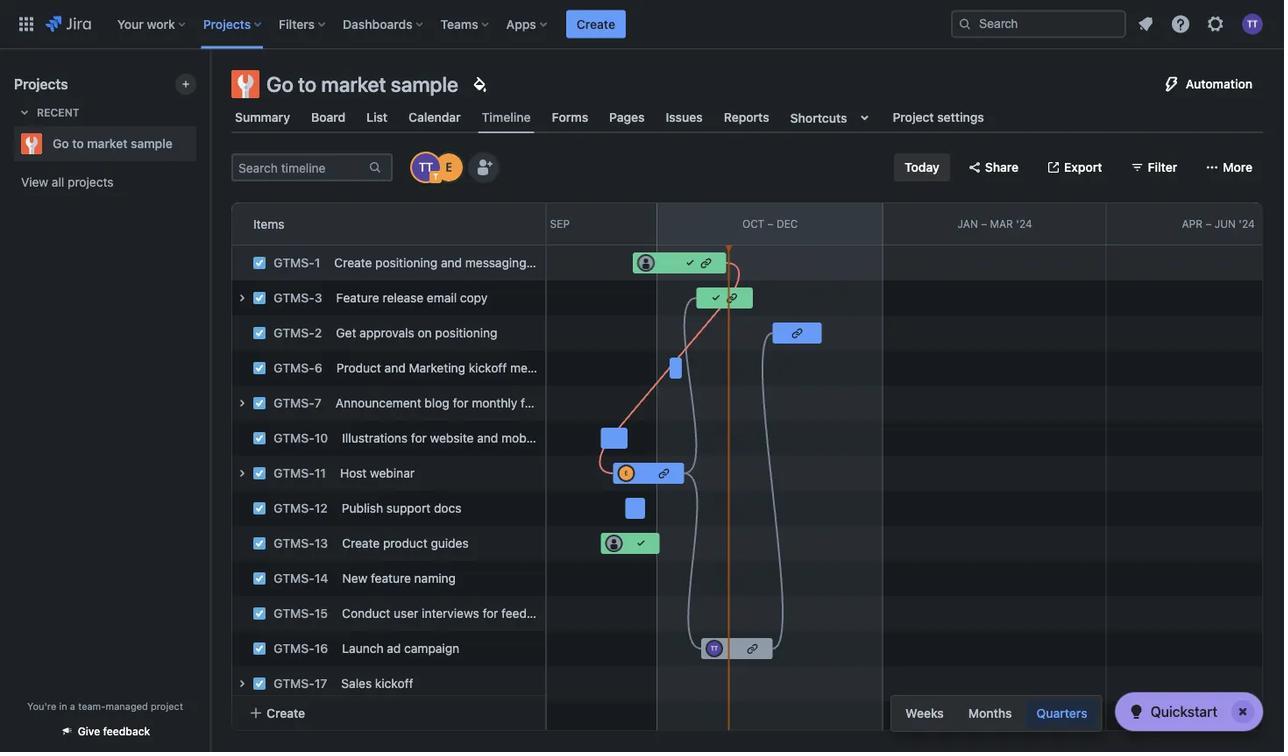Task type: describe. For each thing, give the bounding box(es) containing it.
row containing gtms-17
[[223, 662, 546, 702]]

gtms-12 link
[[274, 501, 328, 516]]

gtms-14 link
[[274, 571, 328, 586]]

recent
[[37, 106, 79, 118]]

publish support docs
[[342, 501, 462, 516]]

gtms- for 1
[[274, 256, 315, 270]]

gtms-6
[[274, 361, 323, 375]]

conduct user interviews for feedback
[[342, 606, 554, 621]]

update
[[538, 712, 577, 726]]

release
[[383, 291, 424, 305]]

forms
[[552, 110, 589, 125]]

show child issues image for gtms-17
[[232, 674, 253, 695]]

your
[[117, 17, 144, 31]]

for left new
[[530, 256, 546, 270]]

dashboards
[[343, 17, 413, 31]]

10
[[315, 431, 328, 446]]

issues link
[[663, 102, 707, 133]]

feature release email copy
[[336, 291, 488, 305]]

gtms-12
[[274, 501, 328, 516]]

create button inside primary element
[[566, 10, 626, 38]]

updates
[[565, 396, 610, 410]]

2 vertical spatial and
[[477, 431, 498, 446]]

row containing gtms-10
[[223, 417, 564, 456]]

1 vertical spatial create button
[[239, 698, 539, 729]]

pages link
[[606, 102, 649, 133]]

today button
[[895, 153, 950, 182]]

gtms-13
[[274, 536, 328, 551]]

support
[[387, 501, 431, 516]]

view all projects link
[[14, 167, 196, 198]]

'24 for apr – jun '24
[[1240, 218, 1256, 230]]

gtms-6 link
[[274, 361, 323, 375]]

task image for gtms-7
[[253, 396, 267, 410]]

reports link
[[721, 102, 773, 133]]

task image for gtms-2
[[253, 326, 267, 340]]

work
[[147, 17, 175, 31]]

update documentation for feature update
[[342, 712, 577, 726]]

gtms- for 13
[[274, 536, 315, 551]]

add to starred image
[[191, 133, 212, 154]]

marketing
[[409, 361, 466, 375]]

gtms-15 link
[[274, 606, 328, 621]]

task image for gtms-3
[[253, 291, 267, 305]]

gtms-10
[[274, 431, 328, 446]]

board link
[[308, 102, 349, 133]]

show child issues image for gtms-11
[[232, 463, 253, 484]]

kickoff inside cell
[[375, 677, 413, 691]]

cell containing gtms-7
[[232, 386, 610, 421]]

– for jun
[[1206, 218, 1212, 230]]

forms link
[[549, 102, 592, 133]]

14
[[315, 571, 328, 586]]

email
[[427, 291, 457, 305]]

sales kickoff
[[342, 677, 413, 691]]

illustrations for website and mobile app
[[342, 431, 564, 446]]

0 vertical spatial go to market sample
[[267, 72, 459, 96]]

announcement blog for monthly feature updates
[[336, 396, 610, 410]]

new feature naming
[[342, 571, 456, 586]]

apps button
[[501, 10, 554, 38]]

calendar link
[[405, 102, 465, 133]]

create project image
[[179, 77, 193, 91]]

row containing gtms-14
[[223, 557, 546, 596]]

16
[[315, 642, 328, 656]]

help image
[[1171, 14, 1192, 35]]

quickstart button
[[1116, 693, 1264, 731]]

0 horizontal spatial go to market sample
[[53, 136, 173, 151]]

new
[[342, 571, 368, 586]]

gtms-7 link
[[274, 396, 322, 410]]

column header inside timeline grid
[[208, 203, 432, 245]]

conduct
[[342, 606, 391, 621]]

row containing gtms-13
[[223, 522, 546, 561]]

feature
[[336, 291, 380, 305]]

team-
[[78, 701, 106, 712]]

your profile and settings image
[[1243, 14, 1264, 35]]

create product guides
[[342, 536, 469, 551]]

project
[[151, 701, 183, 712]]

row containing gtms-21
[[232, 702, 577, 737]]

you're in a team-managed project
[[27, 701, 183, 712]]

gtms-16
[[274, 642, 328, 656]]

gtms-1
[[274, 256, 320, 270]]

projects inside projects dropdown button
[[203, 17, 251, 31]]

row containing gtms-15
[[223, 592, 554, 631]]

– for dec
[[768, 218, 774, 230]]

gtms-15
[[274, 606, 328, 621]]

gtms-14
[[274, 571, 328, 586]]

gtms- for 11
[[274, 466, 315, 481]]

feature inside cell
[[521, 396, 561, 410]]

you're
[[27, 701, 56, 712]]

get approvals on positioning
[[336, 326, 498, 340]]

row containing gtms-6
[[223, 346, 556, 386]]

show child issues image
[[232, 288, 253, 309]]

host webinar
[[340, 466, 415, 481]]

export button
[[1037, 153, 1113, 182]]

naming
[[415, 571, 456, 586]]

for inside cell
[[453, 396, 469, 410]]

to inside go to market sample link
[[72, 136, 84, 151]]

terry turtle image
[[412, 153, 440, 182]]

0 vertical spatial kickoff
[[469, 361, 507, 375]]

create positioning and messaging for new feature
[[334, 256, 616, 270]]

create up feature
[[334, 256, 372, 270]]

gtms-16 link
[[274, 642, 328, 656]]

task image for gtms-1
[[253, 256, 267, 270]]

export
[[1065, 160, 1103, 175]]

search image
[[959, 17, 973, 31]]

task image for gtms-15
[[253, 607, 267, 621]]

ad
[[387, 642, 401, 656]]

1 horizontal spatial go
[[267, 72, 294, 96]]

set background color image
[[469, 74, 490, 95]]

campaign
[[404, 642, 460, 656]]

row group inside timeline grid
[[223, 246, 616, 752]]

1 vertical spatial sample
[[131, 136, 173, 151]]

board
[[311, 110, 346, 125]]

months button
[[958, 700, 1023, 728]]

items row group
[[232, 203, 546, 246]]

1 vertical spatial and
[[385, 361, 406, 375]]

go to market sample link
[[14, 126, 189, 161]]

calendar
[[409, 110, 461, 125]]

website
[[430, 431, 474, 446]]

project
[[893, 110, 935, 125]]

managed
[[106, 701, 148, 712]]

row containing gtms-16
[[223, 627, 546, 667]]

task image for gtms-6
[[253, 361, 267, 375]]

– for mar
[[982, 218, 988, 230]]

dismiss quickstart image
[[1230, 698, 1258, 726]]

6
[[315, 361, 323, 375]]

settings
[[938, 110, 985, 125]]

row containing gtms-2
[[223, 311, 546, 351]]

gtms-1 link
[[274, 256, 320, 270]]

create inside primary element
[[577, 17, 616, 31]]

1 vertical spatial projects
[[14, 76, 68, 93]]

months
[[969, 706, 1013, 721]]

messaging
[[466, 256, 527, 270]]



Task type: vqa. For each thing, say whether or not it's contained in the screenshot.


Task type: locate. For each thing, give the bounding box(es) containing it.
row
[[223, 276, 546, 316], [223, 311, 546, 351], [223, 346, 556, 386], [223, 382, 610, 421], [223, 417, 564, 456], [223, 452, 546, 491], [223, 487, 546, 526], [223, 522, 546, 561], [223, 557, 546, 596], [223, 592, 554, 631], [223, 627, 546, 667], [223, 662, 546, 702], [232, 702, 577, 737]]

sales
[[342, 677, 372, 691]]

more button
[[1196, 153, 1264, 182]]

give
[[78, 726, 100, 738]]

row up approvals
[[223, 276, 546, 316]]

6 gtms- from the top
[[274, 431, 315, 446]]

cell down ad
[[232, 667, 546, 702]]

feature left update
[[494, 712, 534, 726]]

go to market sample up "view all projects" link at left top
[[53, 136, 173, 151]]

projects up sidebar navigation 'image'
[[203, 17, 251, 31]]

4 task image from the top
[[253, 642, 267, 656]]

shortcuts button
[[787, 102, 879, 133]]

and down approvals
[[385, 361, 406, 375]]

projects up collapse recent projects icon
[[14, 76, 68, 93]]

row down "publish support docs"
[[223, 522, 546, 561]]

8 task image from the top
[[253, 607, 267, 621]]

'24 for jan – mar '24
[[1017, 218, 1033, 230]]

to
[[298, 72, 317, 96], [72, 136, 84, 151]]

15
[[315, 606, 328, 621]]

for right documentation at the left of the page
[[475, 712, 491, 726]]

9 task image from the top
[[253, 677, 267, 691]]

sidebar navigation image
[[191, 70, 230, 105]]

monthly
[[472, 396, 518, 410]]

1 vertical spatial market
[[87, 136, 128, 151]]

12 gtms- from the top
[[274, 642, 315, 656]]

feedback down managed
[[103, 726, 150, 738]]

row containing gtms-11
[[223, 452, 546, 491]]

2 – from the left
[[768, 218, 774, 230]]

row down release
[[223, 311, 546, 351]]

copy
[[460, 291, 488, 305]]

1 gtms- from the top
[[274, 256, 315, 270]]

gtms- up gtms-7 link
[[274, 361, 315, 375]]

task image for gtms-13
[[253, 537, 267, 551]]

1 horizontal spatial and
[[441, 256, 462, 270]]

1 vertical spatial to
[[72, 136, 84, 151]]

0 vertical spatial show child issues image
[[232, 393, 253, 414]]

2 cell from the top
[[232, 386, 610, 421]]

0 vertical spatial and
[[441, 256, 462, 270]]

feedback
[[502, 606, 554, 621], [103, 726, 150, 738]]

2 task image from the top
[[253, 361, 267, 375]]

5 task image from the top
[[253, 467, 267, 481]]

2 vertical spatial show child issues image
[[232, 674, 253, 695]]

show child issues image for gtms-7
[[232, 393, 253, 414]]

gtms- for 6
[[274, 361, 315, 375]]

gtms-10 link
[[274, 431, 328, 446]]

0 vertical spatial positioning
[[375, 256, 438, 270]]

documentation
[[387, 712, 472, 726]]

banner containing your work
[[0, 0, 1285, 49]]

and left mobile
[[477, 431, 498, 446]]

apr – jun '24
[[1183, 218, 1256, 230]]

jul – sep
[[519, 218, 570, 230]]

show child issues image left 'gtms-11' link
[[232, 463, 253, 484]]

gtms- for 17
[[274, 677, 315, 691]]

gtms- down gtms-1 link
[[274, 291, 315, 305]]

filter
[[1149, 160, 1178, 175]]

task image for gtms-17
[[253, 677, 267, 691]]

task image for gtms-10
[[253, 432, 267, 446]]

product
[[383, 536, 428, 551]]

task image
[[253, 256, 267, 270], [253, 361, 267, 375], [253, 396, 267, 410], [253, 432, 267, 446], [253, 467, 267, 481], [253, 502, 267, 516], [253, 537, 267, 551], [253, 607, 267, 621], [253, 677, 267, 691], [253, 712, 267, 726]]

market up list
[[321, 72, 386, 96]]

dec
[[777, 218, 798, 230]]

positioning inside row
[[435, 326, 498, 340]]

row down conduct
[[223, 627, 546, 667]]

cell down marketing
[[232, 386, 610, 421]]

7 task image from the top
[[253, 537, 267, 551]]

timeline
[[482, 110, 531, 124]]

banner
[[0, 0, 1285, 49]]

10 task image from the top
[[253, 712, 267, 726]]

1
[[315, 256, 320, 270]]

3
[[315, 291, 322, 305]]

10 gtms- from the top
[[274, 571, 315, 586]]

0 vertical spatial create button
[[566, 10, 626, 38]]

9 gtms- from the top
[[274, 536, 315, 551]]

3 task image from the top
[[253, 572, 267, 586]]

13 gtms- from the top
[[274, 677, 315, 691]]

0 vertical spatial go
[[267, 72, 294, 96]]

settings image
[[1206, 14, 1227, 35]]

product and marketing kickoff meeting
[[337, 361, 556, 375]]

appswitcher icon image
[[16, 14, 37, 35]]

teams button
[[436, 10, 496, 38]]

gtms- down gtms-7
[[274, 431, 315, 446]]

task image left gtms-17
[[253, 677, 267, 691]]

1 horizontal spatial sample
[[391, 72, 459, 96]]

0 horizontal spatial create button
[[239, 698, 539, 729]]

1 horizontal spatial feedback
[[502, 606, 554, 621]]

task image left gtms-7 link
[[253, 396, 267, 410]]

gtms-17
[[274, 677, 327, 691]]

gtms- down gtms-6
[[274, 396, 315, 410]]

go up summary
[[267, 72, 294, 96]]

row down host webinar
[[223, 487, 546, 526]]

2
[[315, 326, 322, 340]]

notifications image
[[1136, 14, 1157, 35]]

view all projects
[[21, 175, 114, 189]]

gtms- for 2
[[274, 326, 315, 340]]

7
[[315, 396, 322, 410]]

0 vertical spatial to
[[298, 72, 317, 96]]

1 horizontal spatial go to market sample
[[267, 72, 459, 96]]

row containing gtms-12
[[223, 487, 546, 526]]

kickoff down ad
[[375, 677, 413, 691]]

– for sep
[[541, 218, 547, 230]]

3 task image from the top
[[253, 396, 267, 410]]

task image left gtms-21
[[253, 712, 267, 726]]

1 horizontal spatial to
[[298, 72, 317, 96]]

0 horizontal spatial kickoff
[[375, 677, 413, 691]]

task image for gtms-16
[[253, 642, 267, 656]]

– right apr on the right of page
[[1206, 218, 1212, 230]]

cell containing gtms-3
[[232, 281, 546, 316]]

show child issues image left gtms-7 link
[[232, 393, 253, 414]]

mobile
[[502, 431, 540, 446]]

2 task image from the top
[[253, 326, 267, 340]]

1 show child issues image from the top
[[232, 393, 253, 414]]

task image left gtms-13
[[253, 537, 267, 551]]

row down sales kickoff
[[232, 702, 577, 737]]

1 horizontal spatial kickoff
[[469, 361, 507, 375]]

sample left add to starred image
[[131, 136, 173, 151]]

apr
[[1183, 218, 1203, 230]]

projects
[[68, 175, 114, 189]]

gtms- down gtms-11
[[274, 501, 315, 516]]

task image left the gtms-3
[[253, 291, 267, 305]]

0 horizontal spatial feedback
[[103, 726, 150, 738]]

collapse recent projects image
[[14, 102, 35, 123]]

1 vertical spatial go
[[53, 136, 69, 151]]

cell up "publish support docs"
[[232, 456, 546, 491]]

feedback inside row
[[502, 606, 554, 621]]

–
[[541, 218, 547, 230], [768, 218, 774, 230], [982, 218, 988, 230], [1206, 218, 1212, 230]]

gtms- for 10
[[274, 431, 315, 446]]

4 – from the left
[[1206, 218, 1212, 230]]

row down product
[[223, 557, 546, 596]]

app
[[543, 431, 564, 446]]

create down publish
[[342, 536, 380, 551]]

Search field
[[952, 10, 1127, 38]]

sep
[[550, 218, 570, 230]]

'24 right the jun
[[1240, 218, 1256, 230]]

2 horizontal spatial and
[[477, 431, 498, 446]]

1 horizontal spatial projects
[[203, 17, 251, 31]]

4 task image from the top
[[253, 432, 267, 446]]

1 task image from the top
[[253, 256, 267, 270]]

create inside row
[[342, 536, 380, 551]]

gtms- for 3
[[274, 291, 315, 305]]

gtms-3
[[274, 291, 322, 305]]

row down the "illustrations"
[[223, 452, 546, 491]]

column header
[[208, 203, 432, 245]]

gtms- up gtms-12
[[274, 466, 315, 481]]

1 vertical spatial go to market sample
[[53, 136, 173, 151]]

more
[[1224, 160, 1253, 175]]

meeting
[[510, 361, 556, 375]]

row down ad
[[223, 662, 546, 702]]

row group containing gtms-1
[[223, 246, 616, 752]]

sample
[[391, 72, 459, 96], [131, 136, 173, 151]]

gtms- for 15
[[274, 606, 315, 621]]

positioning down copy
[[435, 326, 498, 340]]

row down new feature naming
[[223, 592, 554, 631]]

task image left 'gtms-11' link
[[253, 467, 267, 481]]

gtms- for 12
[[274, 501, 315, 516]]

positioning
[[375, 256, 438, 270], [435, 326, 498, 340]]

positioning up release
[[375, 256, 438, 270]]

Search timeline text field
[[233, 155, 367, 180]]

1 cell from the top
[[232, 281, 546, 316]]

view
[[21, 175, 48, 189]]

gtms- down gtms-17
[[274, 712, 315, 726]]

row containing gtms-7
[[223, 382, 610, 421]]

show child issues image
[[232, 393, 253, 414], [232, 463, 253, 484], [232, 674, 253, 695]]

– right jul
[[541, 218, 547, 230]]

task image left gtms-12
[[253, 502, 267, 516]]

reports
[[724, 110, 770, 125]]

task image left gtms-16
[[253, 642, 267, 656]]

2 show child issues image from the top
[[232, 463, 253, 484]]

cell containing gtms-17
[[232, 667, 546, 702]]

8 gtms- from the top
[[274, 501, 315, 516]]

4 cell from the top
[[232, 667, 546, 702]]

feature down meeting
[[521, 396, 561, 410]]

for right interviews
[[483, 606, 498, 621]]

0 vertical spatial market
[[321, 72, 386, 96]]

interviews
[[422, 606, 479, 621]]

automation
[[1186, 77, 1253, 91]]

3 – from the left
[[982, 218, 988, 230]]

docs
[[434, 501, 462, 516]]

task image left gtms-14
[[253, 572, 267, 586]]

7 gtms- from the top
[[274, 466, 315, 481]]

automation image
[[1162, 74, 1183, 95]]

gtms-2 link
[[274, 326, 322, 340]]

task image for gtms-21
[[253, 712, 267, 726]]

1 – from the left
[[541, 218, 547, 230]]

gtms-13 link
[[274, 536, 328, 551]]

jan
[[958, 218, 979, 230]]

task image left gtms-6
[[253, 361, 267, 375]]

mar
[[991, 218, 1014, 230]]

task image left gtms-15
[[253, 607, 267, 621]]

task image left gtms-10 'link'
[[253, 432, 267, 446]]

filters button
[[274, 10, 332, 38]]

row down marketing
[[223, 382, 610, 421]]

quarters
[[1037, 706, 1088, 721]]

gtms-3 link
[[274, 291, 322, 305]]

jul
[[519, 218, 538, 230]]

1 '24 from the left
[[1017, 218, 1033, 230]]

task image for gtms-14
[[253, 572, 267, 586]]

webinar
[[370, 466, 415, 481]]

0 horizontal spatial to
[[72, 136, 84, 151]]

to down recent
[[72, 136, 84, 151]]

1 horizontal spatial '24
[[1240, 218, 1256, 230]]

show child issues image left gtms-17
[[232, 674, 253, 695]]

1 vertical spatial show child issues image
[[232, 463, 253, 484]]

gtms- up the gtms-3 link
[[274, 256, 315, 270]]

gtms- up the gtms-17 link on the left bottom
[[274, 642, 315, 656]]

1 vertical spatial positioning
[[435, 326, 498, 340]]

cell containing gtms-11
[[232, 456, 546, 491]]

gtms- for 16
[[274, 642, 315, 656]]

announcement
[[336, 396, 422, 410]]

gtms-
[[274, 256, 315, 270], [274, 291, 315, 305], [274, 326, 315, 340], [274, 361, 315, 375], [274, 396, 315, 410], [274, 431, 315, 446], [274, 466, 315, 481], [274, 501, 315, 516], [274, 536, 315, 551], [274, 571, 315, 586], [274, 606, 315, 621], [274, 642, 315, 656], [274, 677, 315, 691], [274, 712, 315, 726]]

market
[[321, 72, 386, 96], [87, 136, 128, 151]]

0 vertical spatial feedback
[[502, 606, 554, 621]]

for left website
[[411, 431, 427, 446]]

check image
[[1127, 702, 1148, 723]]

0 horizontal spatial market
[[87, 136, 128, 151]]

gtms- for 14
[[274, 571, 315, 586]]

blog
[[425, 396, 450, 410]]

gtms- for 7
[[274, 396, 315, 410]]

row down approvals
[[223, 346, 556, 386]]

row group
[[223, 246, 616, 752]]

'24 right mar on the right top
[[1017, 218, 1033, 230]]

items
[[253, 217, 285, 231]]

0 horizontal spatial go
[[53, 136, 69, 151]]

0 horizontal spatial projects
[[14, 76, 68, 93]]

timeline grid
[[208, 203, 1285, 752]]

task image left gtms-2 'link'
[[253, 326, 267, 340]]

cell up approvals
[[232, 281, 546, 316]]

feature right new
[[576, 256, 616, 270]]

gtms-21
[[274, 712, 328, 726]]

publish
[[342, 501, 383, 516]]

and up email
[[441, 256, 462, 270]]

jun
[[1215, 218, 1237, 230]]

1 vertical spatial feedback
[[103, 726, 150, 738]]

for right blog
[[453, 396, 469, 410]]

projects
[[203, 17, 251, 31], [14, 76, 68, 93]]

14 gtms- from the top
[[274, 712, 315, 726]]

6 task image from the top
[[253, 502, 267, 516]]

oct
[[743, 218, 765, 230]]

4 gtms- from the top
[[274, 361, 315, 375]]

1 horizontal spatial market
[[321, 72, 386, 96]]

eloisefrancis23 image
[[435, 153, 463, 182]]

gtms-2
[[274, 326, 322, 340]]

0 vertical spatial sample
[[391, 72, 459, 96]]

create button down sales kickoff
[[239, 698, 539, 729]]

– right jan
[[982, 218, 988, 230]]

1 vertical spatial kickoff
[[375, 677, 413, 691]]

5 gtms- from the top
[[274, 396, 315, 410]]

1 horizontal spatial create button
[[566, 10, 626, 38]]

0 vertical spatial projects
[[203, 17, 251, 31]]

task image left gtms-1 link
[[253, 256, 267, 270]]

1 task image from the top
[[253, 291, 267, 305]]

create button right apps popup button
[[566, 10, 626, 38]]

gtms- down gtms-12 link
[[274, 536, 315, 551]]

teams
[[441, 17, 479, 31]]

11
[[315, 466, 326, 481]]

go down recent
[[53, 136, 69, 151]]

kickoff up 'monthly'
[[469, 361, 507, 375]]

automation button
[[1151, 70, 1264, 98]]

3 cell from the top
[[232, 456, 546, 491]]

launch ad campaign
[[342, 642, 460, 656]]

create down the gtms-17 link on the left bottom
[[267, 706, 305, 720]]

for
[[530, 256, 546, 270], [453, 396, 469, 410], [411, 431, 427, 446], [483, 606, 498, 621], [475, 712, 491, 726]]

in
[[59, 701, 67, 712]]

kickoff
[[469, 361, 507, 375], [375, 677, 413, 691]]

11 gtms- from the top
[[274, 606, 315, 621]]

gtms-11
[[274, 466, 326, 481]]

tab list containing timeline
[[221, 102, 1274, 133]]

0 horizontal spatial sample
[[131, 136, 173, 151]]

gtms- up gtms-21 "link"
[[274, 677, 315, 691]]

cell
[[232, 281, 546, 316], [232, 386, 610, 421], [232, 456, 546, 491], [232, 667, 546, 702]]

0 horizontal spatial '24
[[1017, 218, 1033, 230]]

– left the "dec"
[[768, 218, 774, 230]]

all
[[52, 175, 64, 189]]

3 gtms- from the top
[[274, 326, 315, 340]]

project settings
[[893, 110, 985, 125]]

17
[[315, 677, 327, 691]]

create
[[577, 17, 616, 31], [334, 256, 372, 270], [342, 536, 380, 551], [267, 706, 305, 720]]

feedback inside button
[[103, 726, 150, 738]]

gtms- up gtms-15
[[274, 571, 315, 586]]

task image for gtms-11
[[253, 467, 267, 481]]

project settings link
[[890, 102, 988, 133]]

market inside go to market sample link
[[87, 136, 128, 151]]

2 gtms- from the top
[[274, 291, 315, 305]]

market up "view all projects" link at left top
[[87, 136, 128, 151]]

task image for gtms-12
[[253, 502, 267, 516]]

row containing gtms-3
[[223, 276, 546, 316]]

3 show child issues image from the top
[[232, 674, 253, 695]]

2 '24 from the left
[[1240, 218, 1256, 230]]

gtms- up gtms-16
[[274, 606, 315, 621]]

give feedback
[[78, 726, 150, 738]]

0 horizontal spatial and
[[385, 361, 406, 375]]

your work
[[117, 17, 175, 31]]

share
[[986, 160, 1019, 175]]

tab list
[[221, 102, 1274, 133]]

gtms- for 21
[[274, 712, 315, 726]]

apps
[[507, 17, 537, 31]]

primary element
[[11, 0, 952, 49]]

create right apps popup button
[[577, 17, 616, 31]]

row down announcement
[[223, 417, 564, 456]]

sample up the calendar
[[391, 72, 459, 96]]

feedback right interviews
[[502, 606, 554, 621]]

jira image
[[46, 14, 91, 35], [46, 14, 91, 35]]

add people image
[[474, 157, 495, 178]]

to up board
[[298, 72, 317, 96]]

gtms- down the gtms-3
[[274, 326, 315, 340]]

go to market sample up list
[[267, 72, 459, 96]]

launch
[[342, 642, 384, 656]]

illustrations
[[342, 431, 408, 446]]

task image
[[253, 291, 267, 305], [253, 326, 267, 340], [253, 572, 267, 586], [253, 642, 267, 656]]

feature right new at left bottom
[[371, 571, 411, 586]]



